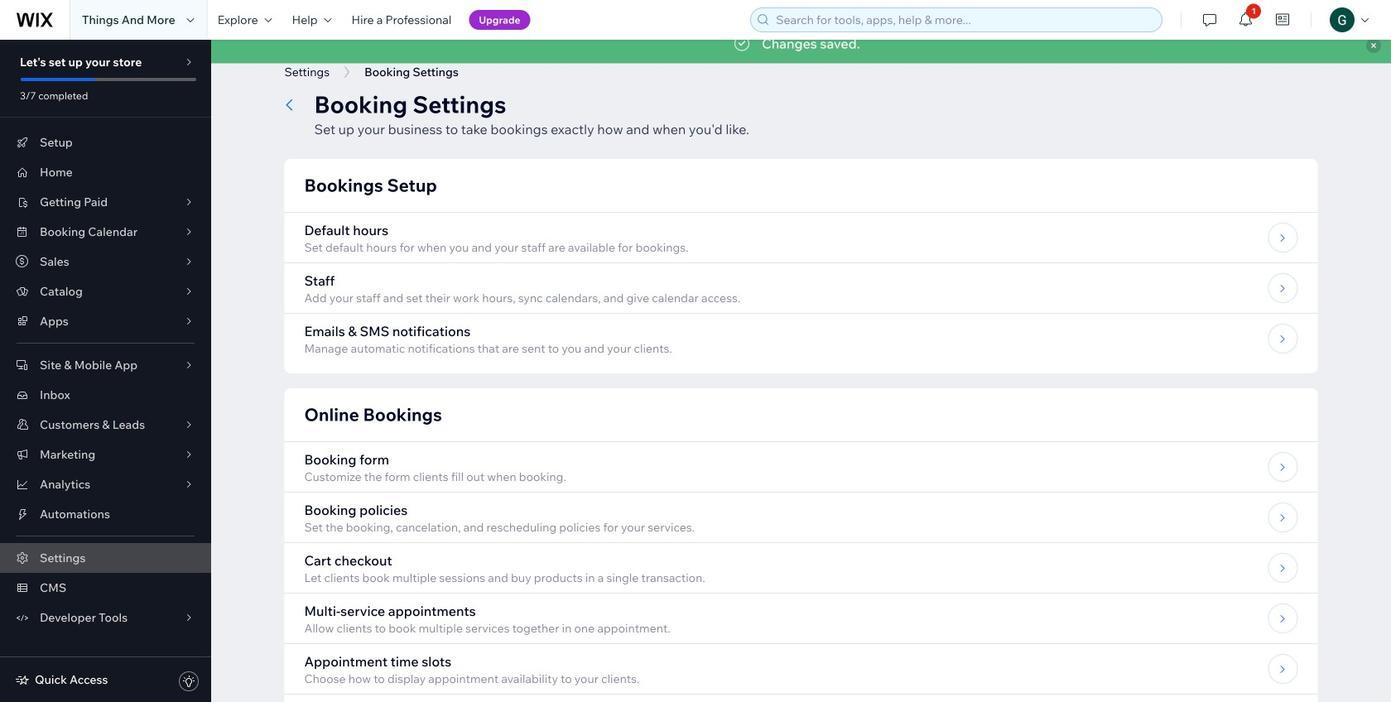Task type: describe. For each thing, give the bounding box(es) containing it.
Search for tools, apps, help & more... field
[[771, 8, 1158, 31]]



Task type: locate. For each thing, give the bounding box(es) containing it.
alert
[[211, 1, 1392, 40]]

sidebar element
[[0, 40, 211, 703]]



